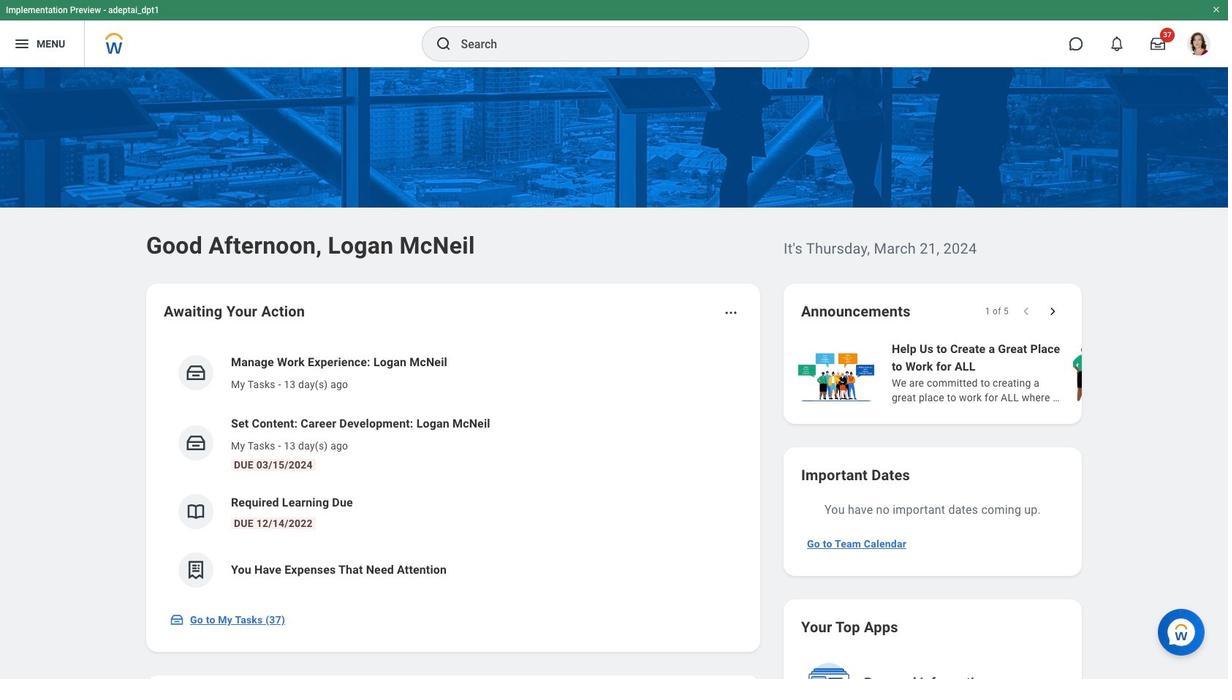 Task type: describe. For each thing, give the bounding box(es) containing it.
1 vertical spatial inbox image
[[170, 613, 184, 627]]

chevron left small image
[[1019, 304, 1034, 319]]

search image
[[435, 35, 452, 53]]

book open image
[[185, 501, 207, 523]]

inbox image inside list
[[185, 362, 207, 384]]

1 horizontal spatial list
[[796, 339, 1228, 407]]

0 horizontal spatial list
[[164, 342, 743, 600]]



Task type: locate. For each thing, give the bounding box(es) containing it.
notifications large image
[[1110, 37, 1125, 51]]

Search Workday  search field
[[461, 28, 778, 60]]

dashboard expenses image
[[185, 559, 207, 581]]

chevron right small image
[[1046, 304, 1060, 319]]

1 horizontal spatial inbox image
[[185, 362, 207, 384]]

list
[[796, 339, 1228, 407], [164, 342, 743, 600]]

inbox image
[[185, 362, 207, 384], [170, 613, 184, 627]]

profile logan mcneil image
[[1188, 32, 1211, 59]]

main content
[[0, 67, 1228, 679]]

0 vertical spatial inbox image
[[185, 362, 207, 384]]

related actions image
[[724, 306, 739, 320]]

0 horizontal spatial inbox image
[[170, 613, 184, 627]]

banner
[[0, 0, 1228, 67]]

close environment banner image
[[1212, 5, 1221, 14]]

justify image
[[13, 35, 31, 53]]

inbox image
[[185, 432, 207, 454]]

inbox large image
[[1151, 37, 1166, 51]]

status
[[985, 306, 1009, 317]]



Task type: vqa. For each thing, say whether or not it's contained in the screenshot.
row containing Design
no



